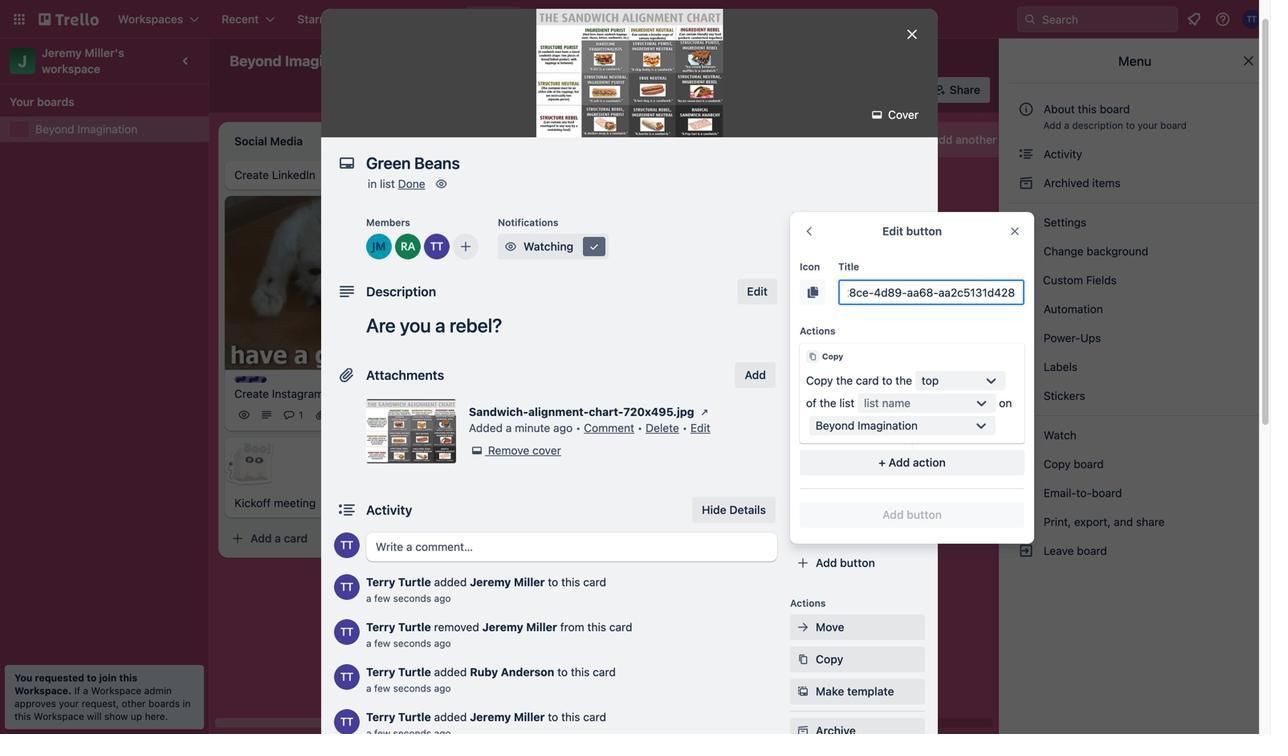 Task type: locate. For each thing, give the bounding box(es) containing it.
added inside terry turtle added jeremy miller to this card a few seconds ago
[[434, 576, 467, 589]]

0 vertical spatial beyond
[[230, 52, 282, 69]]

sm image inside copy board link
[[1019, 456, 1035, 472]]

beyond imagination
[[230, 52, 367, 69], [35, 123, 138, 136], [816, 419, 918, 432]]

description
[[1073, 120, 1124, 131]]

add left the +
[[816, 458, 837, 472]]

notifications
[[498, 217, 559, 228]]

sm image inside copy link
[[795, 652, 811, 668]]

change background
[[1041, 245, 1149, 258]]

0 vertical spatial miller
[[514, 576, 545, 589]]

sm image
[[688, 77, 711, 100], [869, 107, 886, 123], [1019, 175, 1035, 191], [1019, 214, 1035, 231], [586, 239, 603, 255], [795, 264, 811, 280], [1019, 301, 1035, 317], [1019, 359, 1035, 375], [1019, 388, 1035, 404], [697, 404, 713, 420], [1019, 456, 1035, 472], [1019, 543, 1035, 559], [795, 619, 811, 635], [795, 652, 811, 668]]

actions up move
[[791, 598, 826, 609]]

jeremy miller (jeremymiller198) image up the list name
[[861, 368, 880, 388]]

fields down copy the card to the
[[860, 394, 892, 407]]

the
[[837, 374, 853, 387], [896, 374, 913, 387], [820, 396, 837, 410]]

a few seconds ago link for terry turtle added jeremy miller to this card a few seconds ago
[[366, 593, 451, 604]]

to up return to previous screen icon at right
[[812, 210, 822, 222]]

terry inside terry turtle added jeremy miller to this card a few seconds ago
[[366, 576, 396, 589]]

list inside add another list 'button'
[[1000, 133, 1016, 146]]

actions down checklist at the right top
[[800, 325, 836, 337]]

in left done link
[[368, 177, 377, 190]]

board up activity link
[[1161, 120, 1187, 131]]

added inside terry turtle added ruby anderson to this card a few seconds ago
[[434, 666, 467, 679]]

add up return to previous screen icon at right
[[791, 210, 809, 222]]

a few seconds ago link
[[366, 593, 451, 604], [366, 638, 451, 649], [366, 683, 451, 694]]

seconds inside terry turtle removed jeremy miller from this card a few seconds ago
[[393, 638, 432, 649]]

to down write a comment text box on the bottom of the page
[[548, 576, 559, 589]]

seconds inside terry turtle added jeremy miller to this card a few seconds ago
[[393, 593, 432, 604]]

custom fields for add to card
[[816, 394, 892, 407]]

1 vertical spatial beyond imagination
[[35, 123, 138, 136]]

add a card button down kickoff meeting link
[[225, 526, 405, 552]]

ruby anderson (rubyanderson7) image up delete link
[[633, 389, 652, 408]]

add a card button
[[681, 402, 861, 428], [453, 423, 633, 449], [225, 526, 405, 552]]

on
[[1000, 396, 1013, 410]]

copy
[[823, 352, 844, 361], [807, 374, 834, 387], [1044, 458, 1071, 471], [816, 653, 844, 666]]

2 seconds from the top
[[393, 638, 432, 649]]

sm image inside the "settings" link
[[1019, 214, 1035, 231]]

a few seconds ago link for terry turtle added ruby anderson to this card a few seconds ago
[[366, 683, 451, 694]]

create left the linkedin
[[235, 168, 269, 182]]

add button
[[736, 362, 776, 388]]

create from template… image for the leftmost add a card button
[[411, 532, 424, 545]]

1 a few seconds ago link from the top
[[366, 593, 451, 604]]

up
[[131, 711, 142, 722]]

0 vertical spatial few
[[374, 593, 391, 604]]

edit up beans
[[747, 285, 768, 298]]

0 vertical spatial a few seconds ago link
[[366, 593, 451, 604]]

1 horizontal spatial fields
[[1087, 274, 1117, 287]]

0 vertical spatial beyond imagination
[[230, 52, 367, 69]]

if
[[74, 685, 80, 697]]

sm image inside the email-to-board link
[[1019, 485, 1035, 501]]

sm image inside automation link
[[1019, 301, 1035, 317]]

power-ups inside "button"
[[616, 83, 675, 96]]

details
[[730, 503, 766, 517]]

requested
[[35, 672, 84, 684]]

1 down instagram on the left
[[299, 409, 303, 421]]

0 horizontal spatial add a card button
[[225, 526, 405, 552]]

1 horizontal spatial imagination
[[285, 52, 367, 69]]

1 seconds from the top
[[393, 593, 432, 604]]

added for ruby anderson
[[434, 666, 467, 679]]

watching button
[[498, 234, 609, 259]]

delete
[[646, 421, 680, 435]]

0 vertical spatial ruby anderson (rubyanderson7) image
[[395, 234, 421, 259]]

add button up media
[[883, 508, 942, 521]]

edit button
[[738, 279, 778, 304]]

sm image for activity link
[[1019, 146, 1035, 162]]

sm image for watching button
[[503, 239, 519, 255]]

jeremy
[[42, 46, 82, 59], [470, 576, 511, 589], [482, 621, 524, 634], [470, 711, 511, 724]]

fields down change background
[[1087, 274, 1117, 287]]

1 down beans
[[755, 372, 760, 384]]

0 horizontal spatial edit
[[691, 421, 711, 435]]

to up the list name
[[882, 374, 893, 387]]

sm image inside watch link
[[1019, 427, 1035, 443]]

terry turtle (terryturtle) image for jeremy miller (jeremymiller198) image to the right
[[588, 389, 607, 408]]

in
[[368, 177, 377, 190], [183, 698, 191, 709]]

edit up copy card to… text box at the top right of the page
[[883, 225, 904, 238]]

sm image for the checklist link
[[795, 296, 811, 313]]

1 horizontal spatial custom fields
[[1044, 274, 1117, 287]]

1 horizontal spatial 1
[[755, 372, 760, 384]]

2 vertical spatial add a card
[[251, 532, 308, 545]]

1 vertical spatial workspace
[[34, 711, 84, 722]]

ups
[[654, 83, 675, 96], [1081, 331, 1102, 345], [824, 435, 843, 447], [878, 458, 899, 472]]

1 vertical spatial create
[[235, 387, 269, 401]]

0 vertical spatial added
[[434, 576, 467, 589]]

2 added from the top
[[434, 666, 467, 679]]

card inside terry turtle added ruby anderson to this card a few seconds ago
[[593, 666, 616, 679]]

your inside the about this board add a description to your board
[[1138, 120, 1158, 131]]

4 turtle from the top
[[398, 711, 431, 724]]

power-ups down customize views image
[[616, 83, 675, 96]]

0 vertical spatial activity
[[1041, 147, 1083, 161]]

added down terry turtle added ruby anderson to this card a few seconds ago
[[434, 711, 467, 724]]

1 vertical spatial boards
[[149, 698, 180, 709]]

1 vertical spatial activity
[[366, 502, 412, 518]]

1 horizontal spatial boards
[[149, 698, 180, 709]]

2 horizontal spatial beyond imagination
[[816, 419, 918, 432]]

1 horizontal spatial ruby anderson (rubyanderson7) image
[[900, 79, 923, 101]]

beyond imagination inside beyond imagination link
[[35, 123, 138, 136]]

Copy card to… text field
[[839, 280, 1025, 305]]

ago inside terry turtle added jeremy miller to this card a few seconds ago
[[434, 593, 451, 604]]

ago inside terry turtle added ruby anderson to this card a few seconds ago
[[434, 683, 451, 694]]

0 horizontal spatial beyond
[[35, 123, 74, 136]]

0 vertical spatial add button
[[883, 508, 942, 521]]

your up activity link
[[1138, 120, 1158, 131]]

ago
[[554, 421, 573, 435], [434, 593, 451, 604], [434, 638, 451, 649], [434, 683, 451, 694]]

0 horizontal spatial labels
[[816, 266, 851, 279]]

create from template… image
[[868, 408, 880, 421], [411, 532, 424, 545]]

you requested to join this workspace.
[[14, 672, 138, 697]]

turtle for terry turtle added jeremy miller to this card a few seconds ago
[[398, 576, 431, 589]]

1 vertical spatial a few seconds ago link
[[366, 638, 451, 649]]

add up media
[[883, 508, 904, 521]]

social
[[816, 524, 848, 537]]

add members to card image
[[460, 239, 472, 255]]

1 vertical spatial imagination
[[77, 123, 138, 136]]

to inside terry turtle added jeremy miller to this card a few seconds ago
[[548, 576, 559, 589]]

2 turtle from the top
[[398, 621, 431, 634]]

edit right delete
[[691, 421, 711, 435]]

few inside terry turtle added ruby anderson to this card a few seconds ago
[[374, 683, 391, 694]]

list right another
[[1000, 133, 1016, 146]]

1 vertical spatial your
[[59, 698, 79, 709]]

0 horizontal spatial boards
[[37, 95, 74, 108]]

0 horizontal spatial 1
[[299, 409, 303, 421]]

boards inside "element"
[[37, 95, 74, 108]]

custom down copy the card to the
[[816, 394, 857, 407]]

seconds inside terry turtle added ruby anderson to this card a few seconds ago
[[393, 683, 432, 694]]

done
[[398, 177, 426, 190]]

labels link up the checklist link
[[791, 259, 925, 285]]

1 horizontal spatial add a card button
[[453, 423, 633, 449]]

1 horizontal spatial in
[[368, 177, 377, 190]]

1 horizontal spatial add button
[[883, 508, 942, 521]]

sm image for the "settings" link
[[1019, 214, 1035, 231]]

0 horizontal spatial activity
[[366, 502, 412, 518]]

in right other
[[183, 698, 191, 709]]

sm image inside power-ups link
[[1019, 330, 1035, 346]]

change
[[1044, 245, 1084, 258]]

share
[[950, 83, 981, 96]]

0 vertical spatial labels
[[816, 266, 851, 279]]

0 vertical spatial imagination
[[285, 52, 367, 69]]

create for create instagram
[[235, 387, 269, 401]]

4 terry from the top
[[366, 711, 396, 724]]

1 vertical spatial add button
[[816, 556, 876, 570]]

add button button
[[800, 502, 1025, 528], [791, 550, 925, 576]]

a inside terry turtle added ruby anderson to this card a few seconds ago
[[366, 683, 372, 694]]

turtle inside terry turtle removed jeremy miller from this card a few seconds ago
[[398, 621, 431, 634]]

power- up "stickers"
[[1044, 331, 1081, 345]]

0 vertical spatial power-ups
[[616, 83, 675, 96]]

1 turtle from the top
[[398, 576, 431, 589]]

Board name text field
[[222, 48, 375, 74]]

custom fields button for add to card
[[791, 393, 925, 409]]

1 vertical spatial in
[[183, 698, 191, 709]]

terry for terry turtle added jeremy miller to this card a few seconds ago
[[366, 576, 396, 589]]

sm image for "print, export, and share" link
[[1019, 514, 1035, 530]]

edit
[[883, 225, 904, 238], [747, 285, 768, 298], [691, 421, 711, 435]]

here.
[[145, 711, 168, 722]]

0 vertical spatial create from template… image
[[868, 408, 880, 421]]

about this board add a description to your board
[[1044, 102, 1187, 131]]

add button for automation
[[816, 556, 876, 570]]

settings
[[1041, 216, 1087, 229]]

2 horizontal spatial add a card
[[707, 408, 764, 421]]

other
[[122, 698, 146, 709]]

workspace down join
[[91, 685, 142, 697]]

boards down admin
[[149, 698, 180, 709]]

add down about
[[1044, 120, 1062, 131]]

sm image inside automation button
[[688, 77, 711, 100]]

power-
[[616, 83, 654, 96], [1044, 331, 1081, 345], [791, 435, 824, 447], [840, 458, 878, 472]]

button up copy card to… text box at the top right of the page
[[907, 225, 942, 238]]

0 vertical spatial custom
[[1044, 274, 1084, 287]]

jeremy inside terry turtle removed jeremy miller from this card a few seconds ago
[[482, 621, 524, 634]]

2 horizontal spatial imagination
[[858, 419, 918, 432]]

workspace down approves
[[34, 711, 84, 722]]

terry turtle (terryturtle) image for ruby anderson (rubyanderson7) image to the right
[[816, 368, 835, 388]]

workspace.
[[14, 685, 72, 697]]

approves
[[14, 698, 56, 709]]

members image
[[795, 232, 811, 248]]

search image
[[1024, 13, 1037, 26]]

custom for menu
[[1044, 274, 1084, 287]]

remove cover link
[[469, 443, 561, 459]]

the up of the list at the bottom of the page
[[837, 374, 853, 387]]

rebel?
[[450, 314, 503, 337]]

labels up "stickers"
[[1041, 360, 1078, 374]]

seconds for terry turtle added jeremy miller to this card a few seconds ago
[[393, 593, 432, 604]]

sm image for archived items link
[[1019, 175, 1035, 191]]

1 added from the top
[[434, 576, 467, 589]]

miller inside terry turtle removed jeremy miller from this card a few seconds ago
[[526, 621, 557, 634]]

in inside if a workspace admin approves your request, other boards in this workspace will show up here.
[[183, 698, 191, 709]]

kickoff meeting
[[235, 497, 316, 510]]

the for card
[[837, 374, 853, 387]]

1 terry from the top
[[366, 576, 396, 589]]

1 vertical spatial few
[[374, 638, 391, 649]]

3 a few seconds ago link from the top
[[366, 683, 451, 694]]

1 vertical spatial add a card
[[479, 429, 536, 442]]

custom fields down change background
[[1044, 274, 1117, 287]]

fields
[[1087, 274, 1117, 287], [860, 394, 892, 407]]

a inside the about this board add a description to your board
[[1065, 120, 1070, 131]]

terry for terry turtle added jeremy miller to this card
[[366, 711, 396, 724]]

your inside if a workspace admin approves your request, other boards in this workspace will show up here.
[[59, 698, 79, 709]]

copy up the of
[[807, 374, 834, 387]]

0 horizontal spatial custom
[[816, 394, 857, 407]]

0 horizontal spatial fields
[[860, 394, 892, 407]]

ago up removed
[[434, 593, 451, 604]]

add up "edit" link
[[707, 408, 728, 421]]

2 a few seconds ago link from the top
[[366, 638, 451, 649]]

actions
[[800, 325, 836, 337], [791, 598, 826, 609]]

turtle inside terry turtle added ruby anderson to this card a few seconds ago
[[398, 666, 431, 679]]

jeremy miller (jeremymiller198) image down the attachments
[[405, 405, 424, 425]]

1 vertical spatial button
[[907, 508, 942, 521]]

ruby anderson (rubyanderson7) image
[[900, 79, 923, 101], [633, 389, 652, 408]]

0 vertical spatial custom fields
[[1044, 274, 1117, 287]]

2 vertical spatial added
[[434, 711, 467, 724]]

your boards with 1 items element
[[10, 92, 191, 112]]

color: purple, title: none image
[[235, 377, 267, 383]]

1 horizontal spatial create from template… image
[[868, 408, 880, 421]]

back to home image
[[39, 6, 99, 32]]

3 few from the top
[[374, 683, 391, 694]]

ago up terry turtle added jeremy miller to this card
[[434, 683, 451, 694]]

sm image inside "print, export, and share" link
[[1019, 514, 1035, 530]]

terry inside terry turtle removed jeremy miller from this card a few seconds ago
[[366, 621, 396, 634]]

top
[[922, 374, 939, 387]]

0 vertical spatial workspace
[[91, 685, 142, 697]]

archived items link
[[1009, 170, 1262, 196]]

this
[[1078, 102, 1097, 116], [562, 576, 580, 589], [588, 621, 607, 634], [571, 666, 590, 679], [119, 672, 138, 684], [562, 711, 580, 724], [14, 711, 31, 722]]

terry inside terry turtle added ruby anderson to this card a few seconds ago
[[366, 666, 396, 679]]

3 terry from the top
[[366, 666, 396, 679]]

leave
[[1044, 544, 1074, 558]]

0 horizontal spatial custom fields
[[816, 394, 892, 407]]

0 notifications image
[[1185, 10, 1204, 29]]

0 vertical spatial your
[[1138, 120, 1158, 131]]

ago down removed
[[434, 638, 451, 649]]

ups down automation link
[[1081, 331, 1102, 345]]

jeremy down terry turtle added ruby anderson to this card a few seconds ago
[[470, 711, 511, 724]]

2 horizontal spatial automation
[[1041, 302, 1104, 316]]

create instagram link
[[235, 386, 421, 402]]

1 create from the top
[[235, 168, 269, 182]]

sm image
[[1019, 146, 1035, 162], [434, 176, 450, 192], [503, 239, 519, 255], [805, 284, 821, 300], [795, 296, 811, 313], [1019, 330, 1035, 346], [1019, 427, 1035, 443], [469, 443, 485, 459], [1019, 485, 1035, 501], [1019, 514, 1035, 530], [795, 684, 811, 700], [795, 723, 811, 734]]

add to card
[[791, 210, 845, 222]]

chart-
[[589, 405, 624, 419]]

0 horizontal spatial in
[[183, 698, 191, 709]]

1 vertical spatial fields
[[860, 394, 892, 407]]

+
[[879, 456, 886, 469]]

custom fields button down copy the card to the
[[791, 393, 925, 409]]

2 vertical spatial beyond
[[816, 419, 855, 432]]

add button down social media
[[816, 556, 876, 570]]

0 vertical spatial in
[[368, 177, 377, 190]]

added up removed
[[434, 576, 467, 589]]

jeremy up workspace
[[42, 46, 82, 59]]

1 vertical spatial ruby anderson (rubyanderson7) image
[[839, 368, 858, 388]]

board down export,
[[1077, 544, 1108, 558]]

ruby anderson (rubyanderson7) image up the cover at the right
[[900, 79, 923, 101]]

0 vertical spatial edit
[[883, 225, 904, 238]]

custom for add to card
[[816, 394, 857, 407]]

open information menu image
[[1215, 11, 1232, 27]]

checklist link
[[791, 292, 925, 317]]

meeting
[[274, 497, 316, 510]]

to right anderson
[[558, 666, 568, 679]]

power- down customize views image
[[616, 83, 654, 96]]

few for terry turtle added ruby anderson to this card a few seconds ago
[[374, 683, 391, 694]]

1 vertical spatial miller
[[526, 621, 557, 634]]

labels link down power-ups link
[[1009, 354, 1262, 380]]

sm image inside the checklist link
[[795, 296, 811, 313]]

another
[[956, 133, 997, 146]]

0 horizontal spatial ruby anderson (rubyanderson7) image
[[633, 389, 652, 408]]

your down the if
[[59, 698, 79, 709]]

done link
[[398, 177, 426, 190]]

edit card image
[[866, 203, 879, 216]]

create from template… image
[[639, 429, 652, 442]]

sm image inside watching button
[[503, 239, 519, 255]]

add down social
[[816, 556, 837, 570]]

ups inside "button"
[[654, 83, 675, 96]]

0 vertical spatial boards
[[37, 95, 74, 108]]

jeremy miller (jeremymiller198) image
[[879, 79, 902, 101], [366, 234, 392, 259], [861, 368, 880, 388]]

to inside you requested to join this workspace.
[[87, 672, 97, 684]]

add left another
[[932, 133, 953, 146]]

turtle inside terry turtle added jeremy miller to this card a few seconds ago
[[398, 576, 431, 589]]

close popover image
[[1009, 225, 1022, 238]]

jeremy miller (jeremymiller198) image up comment link
[[611, 389, 630, 408]]

ruby anderson (rubyanderson7) image down members
[[395, 234, 421, 259]]

0 horizontal spatial ruby anderson (rubyanderson7) image
[[395, 234, 421, 259]]

ruby anderson (rubyanderson7) image
[[395, 234, 421, 259], [839, 368, 858, 388]]

add down kickoff
[[251, 532, 272, 545]]

None text field
[[358, 149, 889, 178]]

j
[[18, 51, 27, 70]]

0 horizontal spatial jeremy miller (jeremymiller198) image
[[405, 405, 424, 425]]

1 horizontal spatial custom
[[1044, 274, 1084, 287]]

sm image for power-ups link
[[1019, 330, 1035, 346]]

button down action
[[907, 508, 942, 521]]

add button button down + add action
[[800, 502, 1025, 528]]

custom fields for menu
[[1044, 274, 1117, 287]]

beyond inside text box
[[230, 52, 282, 69]]

ago for terry turtle added jeremy miller to this card a few seconds ago
[[434, 593, 451, 604]]

list down copy the card to the
[[840, 396, 855, 410]]

custom fields button up automation link
[[1009, 268, 1262, 293]]

add inside the about this board add a description to your board
[[1044, 120, 1062, 131]]

archived items
[[1041, 176, 1121, 190]]

jeremy up terry turtle removed jeremy miller from this card a few seconds ago
[[470, 576, 511, 589]]

to up activity link
[[1126, 120, 1136, 131]]

1 horizontal spatial beyond imagination
[[230, 52, 367, 69]]

your
[[1138, 120, 1158, 131], [59, 698, 79, 709]]

ruby anderson (rubyanderson7) image up of the list at the bottom of the page
[[839, 368, 858, 388]]

1 horizontal spatial beyond
[[230, 52, 282, 69]]

action
[[913, 456, 946, 469]]

kickoff meeting link
[[235, 495, 421, 511]]

button down social media button
[[840, 556, 876, 570]]

button for automation
[[840, 556, 876, 570]]

2 create from the top
[[235, 387, 269, 401]]

3 turtle from the top
[[398, 666, 431, 679]]

primary element
[[0, 0, 1272, 39]]

jeremy miller's workspace
[[42, 46, 127, 76]]

sm image inside activity link
[[1019, 146, 1035, 162]]

1 horizontal spatial edit
[[747, 285, 768, 298]]

1 vertical spatial seconds
[[393, 638, 432, 649]]

watching
[[524, 240, 574, 253]]

terry turtle added jeremy miller to this card a few seconds ago
[[366, 576, 607, 604]]

1 few from the top
[[374, 593, 391, 604]]

2 terry from the top
[[366, 621, 396, 634]]

to down anderson
[[548, 711, 559, 724]]

labels up checklist at the right top
[[816, 266, 851, 279]]

seconds for terry turtle added ruby anderson to this card a few seconds ago
[[393, 683, 432, 694]]

miller inside terry turtle added jeremy miller to this card a few seconds ago
[[514, 576, 545, 589]]

board up print, export, and share
[[1092, 486, 1123, 500]]

sm image for make template link
[[795, 684, 811, 700]]

custom fields
[[1044, 274, 1117, 287], [816, 394, 892, 407]]

miller's
[[85, 46, 124, 59]]

add a card up "edit" link
[[707, 408, 764, 421]]

0 horizontal spatial workspace
[[34, 711, 84, 722]]

print, export, and share
[[1041, 515, 1165, 529]]

power-ups down the of
[[791, 435, 843, 447]]

copy link
[[791, 647, 925, 672]]

1 vertical spatial added
[[434, 666, 467, 679]]

1 vertical spatial automation
[[1041, 302, 1104, 316]]

sm image inside leave board link
[[1019, 543, 1035, 559]]

2 vertical spatial beyond imagination
[[816, 419, 918, 432]]

this inside terry turtle added jeremy miller to this card a few seconds ago
[[562, 576, 580, 589]]

miller down write a comment text box on the bottom of the page
[[514, 576, 545, 589]]

1 vertical spatial custom
[[816, 394, 857, 407]]

miller for from this card
[[526, 621, 557, 634]]

board up "description" on the top right of page
[[1100, 102, 1131, 116]]

sm image inside make template link
[[795, 684, 811, 700]]

ago for terry turtle removed jeremy miller from this card a few seconds ago
[[434, 638, 451, 649]]

to inside terry turtle added ruby anderson to this card a few seconds ago
[[558, 666, 568, 679]]

share
[[1137, 515, 1165, 529]]

sm image inside archived items link
[[1019, 175, 1035, 191]]

add right the +
[[889, 456, 910, 469]]

add button button for automation
[[791, 550, 925, 576]]

you
[[400, 314, 431, 337]]

board up to- at bottom
[[1074, 458, 1104, 471]]

beyond
[[230, 52, 282, 69], [35, 123, 74, 136], [816, 419, 855, 432]]

attachments
[[366, 368, 444, 383]]

add a card up remove
[[479, 429, 536, 442]]

add a card button down alignment-
[[453, 423, 633, 449]]

2 vertical spatial seconds
[[393, 683, 432, 694]]

terry turtle (terryturtle) image
[[1243, 10, 1262, 29], [859, 79, 881, 101], [424, 234, 450, 259], [334, 533, 360, 558], [334, 574, 360, 600], [334, 664, 360, 690]]

1 vertical spatial 1
[[299, 409, 303, 421]]

2 few from the top
[[374, 638, 391, 649]]

to left join
[[87, 672, 97, 684]]

admin
[[144, 685, 172, 697]]

ups left automation button
[[654, 83, 675, 96]]

jeremy miller (jeremymiller198) image down members
[[366, 234, 392, 259]]

3 seconds from the top
[[393, 683, 432, 694]]

the right the of
[[820, 396, 837, 410]]

sm image inside cover link
[[869, 107, 886, 123]]

list left done link
[[380, 177, 395, 190]]

in list done
[[368, 177, 426, 190]]

sm image inside stickers link
[[1019, 388, 1035, 404]]

0 horizontal spatial your
[[59, 698, 79, 709]]

few inside terry turtle removed jeremy miller from this card a few seconds ago
[[374, 638, 391, 649]]

turtle for terry turtle removed jeremy miller from this card a few seconds ago
[[398, 621, 431, 634]]

beyond imagination inside beyond imagination text box
[[230, 52, 367, 69]]

copy up make
[[816, 653, 844, 666]]

this inside you requested to join this workspace.
[[119, 672, 138, 684]]

turtle
[[398, 576, 431, 589], [398, 621, 431, 634], [398, 666, 431, 679], [398, 711, 431, 724]]

miller left the from
[[526, 621, 557, 634]]

add inside 'button'
[[932, 133, 953, 146]]

terry turtle (terryturtle) image
[[816, 368, 835, 388], [588, 389, 607, 408], [382, 405, 402, 425], [334, 619, 360, 645], [334, 709, 360, 734]]

1 horizontal spatial labels
[[1041, 360, 1078, 374]]

activity
[[1041, 147, 1083, 161], [366, 502, 412, 518]]

board
[[1100, 102, 1131, 116], [1161, 120, 1187, 131], [1074, 458, 1104, 471], [1092, 486, 1123, 500], [1077, 544, 1108, 558]]

sm image inside move link
[[795, 619, 811, 635]]

jeremy miller (jeremymiller198) image
[[611, 389, 630, 408], [405, 405, 424, 425]]

jeremy inside terry turtle added jeremy miller to this card a few seconds ago
[[470, 576, 511, 589]]

hide details
[[702, 503, 766, 517]]

0 vertical spatial ruby anderson (rubyanderson7) image
[[900, 79, 923, 101]]

power-ups up "stickers"
[[1041, 331, 1105, 345]]

added left ruby
[[434, 666, 467, 679]]

workspace
[[42, 62, 100, 76]]

1 horizontal spatial power-ups
[[791, 435, 843, 447]]

1 vertical spatial edit
[[747, 285, 768, 298]]

a inside if a workspace admin approves your request, other boards in this workspace will show up here.
[[83, 685, 88, 697]]

few inside terry turtle added jeremy miller to this card a few seconds ago
[[374, 593, 391, 604]]

add down beans
[[745, 368, 766, 382]]

ago inside terry turtle removed jeremy miller from this card a few seconds ago
[[434, 638, 451, 649]]

watch link
[[1009, 423, 1262, 448]]

Write a comment text field
[[366, 533, 778, 562]]

add button button down social media button
[[791, 550, 925, 576]]

edit inside button
[[747, 285, 768, 298]]

1 vertical spatial create from template… image
[[411, 532, 424, 545]]

terry turtle added jeremy miller to this card
[[366, 711, 607, 724]]

customize views image
[[621, 53, 637, 69]]



Task type: describe. For each thing, give the bounding box(es) containing it.
1 vertical spatial labels
[[1041, 360, 1078, 374]]

your boards
[[10, 95, 74, 108]]

1 horizontal spatial activity
[[1041, 147, 1083, 161]]

jeremy for terry turtle removed jeremy miller from this card a few seconds ago
[[482, 621, 524, 634]]

card inside terry turtle added jeremy miller to this card a few seconds ago
[[583, 576, 607, 589]]

email-
[[1044, 486, 1077, 500]]

terry for terry turtle removed jeremy miller from this card a few seconds ago
[[366, 621, 396, 634]]

share button
[[928, 77, 991, 103]]

make template
[[816, 685, 895, 698]]

copy board link
[[1009, 451, 1262, 477]]

copy board
[[1041, 458, 1104, 471]]

jeremy inside jeremy miller's workspace
[[42, 46, 82, 59]]

turtle for terry turtle added jeremy miller to this card
[[398, 711, 431, 724]]

sm image for the email-to-board link
[[1019, 485, 1035, 501]]

cover
[[533, 444, 561, 457]]

1 horizontal spatial ruby anderson (rubyanderson7) image
[[839, 368, 858, 388]]

sm image for the topmost labels link
[[795, 264, 811, 280]]

2 horizontal spatial edit
[[883, 225, 904, 238]]

create for create linkedin
[[235, 168, 269, 182]]

sm image for copy link
[[795, 652, 811, 668]]

sandwich-
[[469, 405, 529, 419]]

green beans link
[[691, 349, 877, 365]]

2 vertical spatial jeremy miller (jeremymiller198) image
[[861, 368, 880, 388]]

print, export, and share link
[[1009, 509, 1262, 535]]

export,
[[1075, 515, 1111, 529]]

fields for menu
[[1087, 274, 1117, 287]]

edit button
[[883, 225, 942, 238]]

add power-ups
[[816, 458, 899, 472]]

button for edit button
[[907, 508, 942, 521]]

board link
[[545, 48, 613, 74]]

added a minute ago
[[469, 421, 573, 435]]

about
[[1044, 102, 1075, 116]]

power- left the +
[[840, 458, 878, 472]]

2 horizontal spatial beyond
[[816, 419, 855, 432]]

add power-ups link
[[791, 452, 925, 478]]

template
[[848, 685, 895, 698]]

0 horizontal spatial add a card
[[251, 532, 308, 545]]

0 vertical spatial button
[[907, 225, 942, 238]]

sm image for move link
[[795, 619, 811, 635]]

description
[[366, 284, 436, 299]]

miller for to this card
[[514, 576, 545, 589]]

1 horizontal spatial add a card
[[479, 429, 536, 442]]

sm image for the bottommost labels link
[[1019, 359, 1035, 375]]

title
[[839, 261, 860, 272]]

edit link
[[691, 421, 711, 435]]

added for jeremy miller
[[434, 576, 467, 589]]

archived
[[1044, 176, 1090, 190]]

sm image for watch link
[[1019, 427, 1035, 443]]

add button button for edit button
[[800, 502, 1025, 528]]

custom fields button for menu
[[1009, 268, 1262, 293]]

anderson
[[501, 666, 555, 679]]

sm image for stickers link
[[1019, 388, 1035, 404]]

to inside the about this board add a description to your board
[[1126, 120, 1136, 131]]

make template link
[[791, 679, 925, 705]]

sm image for automation button
[[688, 77, 711, 100]]

2 vertical spatial edit
[[691, 421, 711, 435]]

1 vertical spatial ruby anderson (rubyanderson7) image
[[633, 389, 652, 408]]

sm image inside watching button
[[586, 239, 603, 255]]

kickoff
[[235, 497, 271, 510]]

add up remove
[[479, 429, 500, 442]]

few for terry turtle added jeremy miller to this card a few seconds ago
[[374, 593, 391, 604]]

beans
[[725, 350, 757, 363]]

remove
[[488, 444, 530, 457]]

seconds for terry turtle removed jeremy miller from this card a few seconds ago
[[393, 638, 432, 649]]

background
[[1087, 245, 1149, 258]]

icon
[[800, 261, 820, 272]]

+ add action
[[879, 456, 946, 469]]

2 vertical spatial automation
[[791, 500, 845, 511]]

Search field
[[1037, 7, 1178, 31]]

automation inside button
[[711, 83, 772, 96]]

dates button
[[791, 324, 925, 349]]

fields for add to card
[[860, 394, 892, 407]]

boards inside if a workspace admin approves your request, other boards in this workspace will show up here.
[[149, 698, 180, 709]]

automation link
[[1009, 296, 1262, 322]]

move link
[[791, 615, 925, 640]]

you
[[14, 672, 32, 684]]

sm image for cover link
[[869, 107, 886, 123]]

add inside button
[[745, 368, 766, 382]]

leave board
[[1041, 544, 1108, 558]]

1 vertical spatial actions
[[791, 598, 826, 609]]

sm image for leave board link at the right of page
[[1019, 543, 1035, 559]]

copy up attachment
[[823, 352, 844, 361]]

and
[[1114, 515, 1134, 529]]

board
[[572, 54, 604, 67]]

copy up email-
[[1044, 458, 1071, 471]]

linkedin
[[272, 168, 316, 182]]

terry for terry turtle added ruby anderson to this card a few seconds ago
[[366, 666, 396, 679]]

green
[[691, 350, 722, 363]]

members
[[366, 217, 410, 228]]

move
[[816, 621, 845, 634]]

list name
[[864, 396, 911, 410]]

the up name
[[896, 374, 913, 387]]

add another list
[[932, 133, 1016, 146]]

copy the card to the
[[807, 374, 913, 387]]

power- down the of
[[791, 435, 824, 447]]

comment
[[584, 421, 635, 435]]

cover
[[886, 108, 919, 121]]

print,
[[1044, 515, 1072, 529]]

1 vertical spatial beyond
[[35, 123, 74, 136]]

checklist
[[816, 298, 866, 311]]

ago for terry turtle added ruby anderson to this card a few seconds ago
[[434, 683, 451, 694]]

terry turtle (terryturtle) image for jeremy miller (jeremymiller198) image to the left
[[382, 405, 402, 425]]

comment link
[[584, 421, 635, 435]]

list left name
[[864, 396, 879, 410]]

jeremy for terry turtle added jeremy miller to this card a few seconds ago
[[470, 576, 511, 589]]

if a workspace admin approves your request, other boards in this workspace will show up here.
[[14, 685, 191, 722]]

0 vertical spatial jeremy miller (jeremymiller198) image
[[879, 79, 902, 101]]

a inside terry turtle removed jeremy miller from this card a few seconds ago
[[366, 638, 372, 649]]

imagination inside text box
[[285, 52, 367, 69]]

this inside terry turtle added ruby anderson to this card a few seconds ago
[[571, 666, 590, 679]]

create linkedin
[[235, 168, 316, 182]]

the for list
[[820, 396, 837, 410]]

3 added from the top
[[434, 711, 467, 724]]

1 vertical spatial jeremy miller (jeremymiller198) image
[[366, 234, 392, 259]]

this inside the about this board add a description to your board
[[1078, 102, 1097, 116]]

this inside if a workspace admin approves your request, other boards in this workspace will show up here.
[[14, 711, 31, 722]]

0 horizontal spatial imagination
[[77, 123, 138, 136]]

1 horizontal spatial workspace
[[91, 685, 142, 697]]

of the list
[[807, 396, 855, 410]]

social media button
[[791, 518, 925, 544]]

1 vertical spatial labels link
[[1009, 354, 1262, 380]]

settings link
[[1009, 210, 1262, 235]]

are you a rebel?
[[366, 314, 503, 337]]

few for terry turtle removed jeremy miller from this card a few seconds ago
[[374, 638, 391, 649]]

hide
[[702, 503, 727, 517]]

ruby
[[470, 666, 498, 679]]

ups up add power-ups
[[824, 435, 843, 447]]

request,
[[82, 698, 119, 709]]

ups left action
[[878, 458, 899, 472]]

power- inside "button"
[[616, 83, 654, 96]]

0 vertical spatial labels link
[[791, 259, 925, 285]]

activity link
[[1009, 141, 1262, 167]]

items
[[1093, 176, 1121, 190]]

email-to-board link
[[1009, 480, 1262, 506]]

sm image for remove cover link
[[469, 443, 485, 459]]

name
[[883, 396, 911, 410]]

0 vertical spatial actions
[[800, 325, 836, 337]]

are
[[366, 314, 396, 337]]

a few seconds ago link for terry turtle removed jeremy miller from this card a few seconds ago
[[366, 638, 451, 649]]

create from template… image for add a card button to the right
[[868, 408, 880, 421]]

stickers
[[1041, 389, 1086, 402]]

terry turtle removed jeremy miller from this card a few seconds ago
[[366, 621, 633, 649]]

2 horizontal spatial add a card button
[[681, 402, 861, 428]]

ago down alignment-
[[554, 421, 573, 435]]

1 horizontal spatial jeremy miller (jeremymiller198) image
[[611, 389, 630, 408]]

jeremy for terry turtle added jeremy miller to this card
[[470, 711, 511, 724]]

this inside terry turtle removed jeremy miller from this card a few seconds ago
[[588, 621, 607, 634]]

leave board link
[[1009, 538, 1262, 564]]

a inside terry turtle added jeremy miller to this card a few seconds ago
[[366, 593, 372, 604]]

2 vertical spatial miller
[[514, 711, 545, 724]]

power-ups link
[[1009, 325, 1262, 351]]

make
[[816, 685, 845, 698]]

2 horizontal spatial power-ups
[[1041, 331, 1105, 345]]

sm image for copy board link
[[1019, 456, 1035, 472]]

added
[[469, 421, 503, 435]]

sm image for automation link
[[1019, 301, 1035, 317]]

attachment button
[[791, 356, 925, 382]]

0 vertical spatial 1
[[755, 372, 760, 384]]

turtle for terry turtle added ruby anderson to this card a few seconds ago
[[398, 666, 431, 679]]

card inside terry turtle removed jeremy miller from this card a few seconds ago
[[610, 621, 633, 634]]

green beans
[[691, 350, 757, 363]]

minute
[[515, 421, 551, 435]]

add button for edit button
[[883, 508, 942, 521]]

return to previous screen image
[[803, 225, 816, 238]]

attachment
[[816, 362, 878, 375]]



Task type: vqa. For each thing, say whether or not it's contained in the screenshot.
the Power- in Power-Ups link
yes



